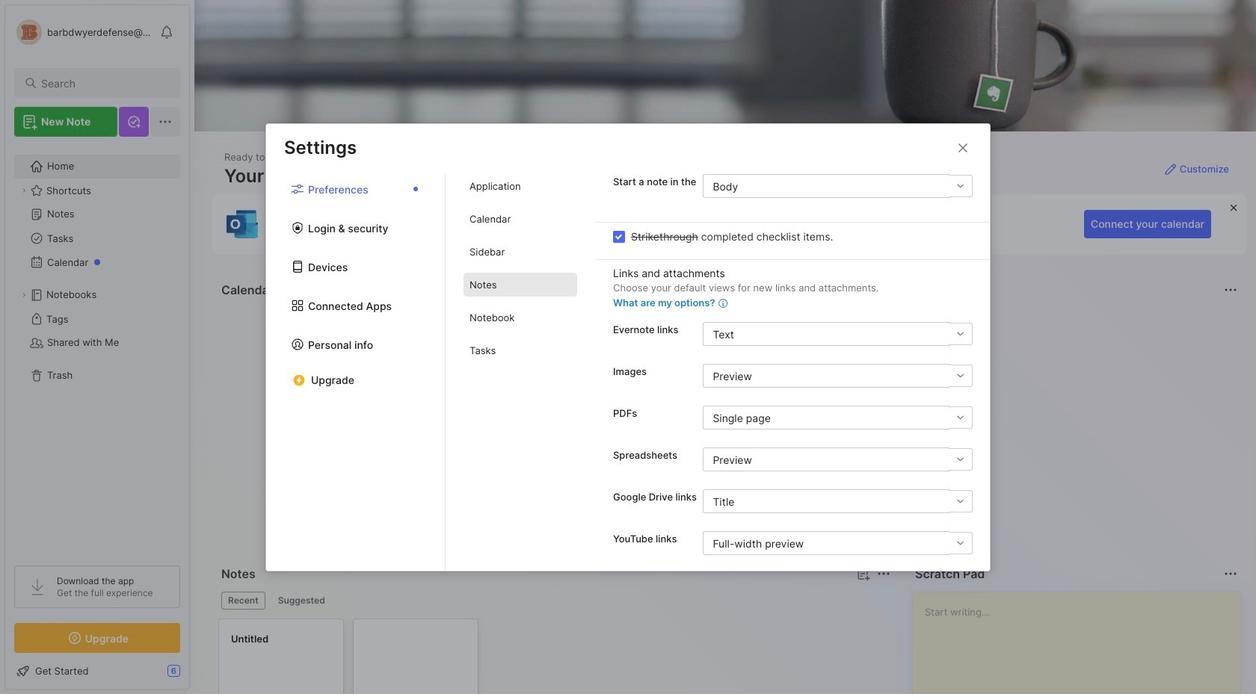 Task type: locate. For each thing, give the bounding box(es) containing it.
main element
[[0, 0, 194, 695]]

tree
[[5, 146, 189, 553]]

Choose default view option for Google Drive links field
[[703, 490, 972, 514]]

tab
[[464, 174, 577, 198], [464, 207, 577, 231], [464, 240, 577, 264], [464, 273, 577, 297], [464, 306, 577, 330], [464, 339, 577, 363], [221, 592, 265, 610], [271, 592, 332, 610]]

tab list
[[266, 174, 446, 571], [446, 174, 595, 571], [221, 592, 888, 610]]

Start a new note in the body or title. field
[[703, 174, 973, 198]]

None search field
[[41, 74, 167, 92]]

expand notebooks image
[[19, 291, 28, 300]]

close image
[[954, 139, 972, 157]]

row group
[[218, 619, 488, 695]]

Choose default view option for Evernote links field
[[703, 322, 972, 346]]

Choose default view option for Images field
[[703, 364, 972, 388]]



Task type: describe. For each thing, give the bounding box(es) containing it.
Choose default view option for Spreadsheets field
[[703, 448, 972, 472]]

Choose default view option for YouTube links field
[[703, 532, 972, 556]]

none search field inside main element
[[41, 74, 167, 92]]

Choose default view option for PDFs field
[[703, 406, 972, 430]]

Select41 checkbox
[[613, 231, 625, 243]]

tree inside main element
[[5, 146, 189, 553]]

Search text field
[[41, 76, 167, 90]]

Start writing… text field
[[925, 593, 1240, 695]]



Task type: vqa. For each thing, say whether or not it's contained in the screenshot.
option
no



